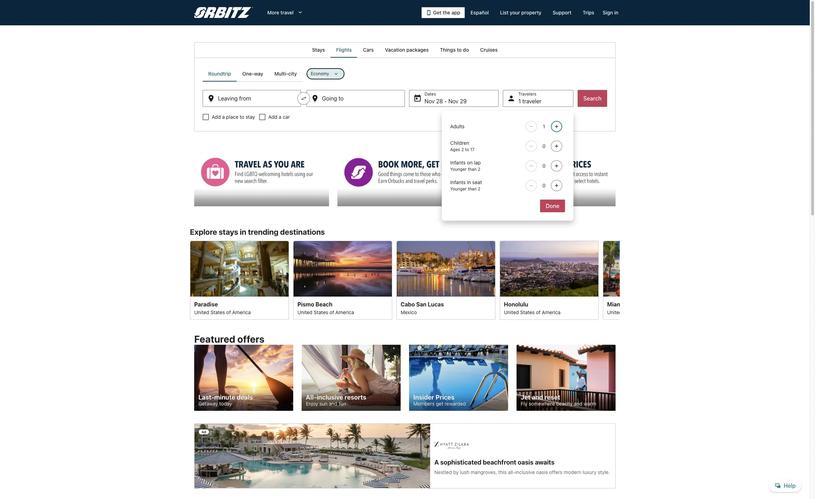 Task type: describe. For each thing, give the bounding box(es) containing it.
2 nov from the left
[[449, 98, 459, 104]]

nov 28 - nov 29 button
[[409, 90, 499, 107]]

vacation
[[385, 47, 405, 53]]

jet
[[521, 394, 531, 401]]

destinations
[[280, 227, 325, 236]]

states inside miami beach united states of america
[[624, 309, 638, 315]]

lucas
[[428, 301, 444, 307]]

city
[[289, 71, 297, 77]]

rewarded
[[445, 401, 466, 407]]

more
[[268, 9, 279, 15]]

decrease the number of children image
[[528, 143, 536, 149]]

do
[[463, 47, 469, 53]]

insider prices members get rewarded
[[414, 394, 466, 407]]

deals
[[237, 394, 253, 401]]

place
[[226, 114, 239, 120]]

add a car
[[269, 114, 290, 120]]

nov 28 - nov 29
[[425, 98, 467, 104]]

packages
[[407, 47, 429, 53]]

offers
[[238, 333, 265, 345]]

-
[[445, 98, 447, 104]]

makiki - lower punchbowl - tantalus showing landscape views, a sunset and a city image
[[500, 241, 599, 296]]

decrease the number of infants on lap image
[[528, 163, 536, 169]]

san
[[417, 301, 427, 307]]

multi-city
[[275, 71, 297, 77]]

the
[[443, 9, 451, 15]]

resorts
[[345, 394, 367, 401]]

property
[[522, 9, 542, 15]]

orbitz logo image
[[194, 7, 254, 18]]

sign in
[[603, 9, 619, 15]]

cruises link
[[475, 42, 504, 58]]

cars
[[363, 47, 374, 53]]

last-
[[199, 394, 214, 401]]

miami beach featuring a city and street scenes image
[[603, 241, 703, 296]]

vacation packages
[[385, 47, 429, 53]]

list your property
[[500, 9, 542, 15]]

decrease the number of adults image
[[528, 124, 536, 129]]

1
[[519, 98, 521, 104]]

states inside the pismo beach united states of america
[[314, 309, 328, 315]]

sun
[[320, 401, 328, 407]]

of inside the pismo beach united states of america
[[330, 309, 334, 315]]

than for in
[[468, 186, 477, 192]]

one-way
[[243, 71, 263, 77]]

honolulu
[[504, 301, 529, 307]]

explore stays in trending destinations
[[190, 227, 325, 236]]

featured offers region
[[190, 329, 620, 415]]

decrease the number of infants in seat image
[[528, 183, 536, 188]]

support
[[553, 9, 572, 15]]

prices
[[436, 394, 455, 401]]

insider
[[414, 394, 435, 401]]

stays link
[[307, 42, 331, 58]]

last-minute deals getaway today
[[199, 394, 253, 407]]

28
[[436, 98, 443, 104]]

17
[[471, 147, 475, 152]]

cars link
[[358, 42, 380, 58]]

economy button
[[307, 68, 345, 79]]

adults
[[451, 123, 465, 129]]

things to do link
[[435, 42, 475, 58]]

marina cabo san lucas which includes a marina, a coastal town and night scenes image
[[397, 241, 496, 296]]

mexico
[[401, 309, 417, 315]]

than for on
[[468, 167, 477, 172]]

america inside the pismo beach united states of america
[[336, 309, 354, 315]]

done button
[[541, 200, 566, 212]]

miami beach united states of america
[[608, 301, 664, 315]]

paradise
[[194, 301, 218, 307]]

cabo san lucas mexico
[[401, 301, 444, 315]]

add a place to stay
[[212, 114, 255, 120]]

to inside tab list
[[457, 47, 462, 53]]

list
[[500, 9, 509, 15]]

your
[[510, 9, 521, 15]]

way
[[254, 71, 263, 77]]

tab list containing stays
[[194, 42, 616, 58]]

pismo beach united states of america
[[298, 301, 354, 315]]

infants for infants on lap
[[451, 160, 466, 166]]

economy
[[311, 71, 329, 76]]

infants on lap younger than 2
[[451, 160, 481, 172]]

search button
[[578, 90, 608, 107]]

things
[[440, 47, 456, 53]]

states inside honolulu united states of america
[[521, 309, 535, 315]]

show previous card image
[[186, 276, 194, 284]]

2 for on
[[478, 167, 481, 172]]

traveler
[[523, 98, 542, 104]]

infants for infants in seat
[[451, 179, 466, 185]]

one-way link
[[237, 66, 269, 82]]

done
[[546, 203, 560, 209]]

members
[[414, 401, 435, 407]]

today
[[219, 401, 232, 407]]

featured offers
[[194, 333, 265, 345]]

2 horizontal spatial and
[[574, 401, 583, 407]]

united inside the pismo beach united states of america
[[298, 309, 313, 315]]

car
[[283, 114, 290, 120]]

a for car
[[279, 114, 282, 120]]

swap origin and destination values image
[[301, 95, 307, 102]]

1 nov from the left
[[425, 98, 435, 104]]

on
[[467, 160, 473, 166]]

trending
[[248, 227, 279, 236]]

more travel button
[[262, 6, 309, 19]]

fly
[[521, 401, 528, 407]]

29
[[460, 98, 467, 104]]



Task type: locate. For each thing, give the bounding box(es) containing it.
america
[[232, 309, 251, 315], [336, 309, 354, 315], [542, 309, 561, 315], [646, 309, 664, 315]]

get
[[436, 401, 444, 407]]

multi-
[[275, 71, 289, 77]]

all-inclusive resorts enjoy sun and fun
[[306, 394, 367, 407]]

united down pismo
[[298, 309, 313, 315]]

lap
[[474, 160, 481, 166]]

2 united from the left
[[298, 309, 313, 315]]

states down "paradise"
[[211, 309, 225, 315]]

one-
[[243, 71, 254, 77]]

in inside infants in seat younger than 2
[[467, 179, 471, 185]]

in
[[615, 9, 619, 15], [467, 179, 471, 185], [240, 227, 247, 236]]

2 for in
[[478, 186, 481, 192]]

1 younger from the top
[[451, 167, 467, 172]]

add for add a car
[[269, 114, 278, 120]]

1 horizontal spatial a
[[279, 114, 282, 120]]

younger for infants in seat
[[451, 186, 467, 192]]

app
[[452, 9, 461, 15]]

support link
[[548, 6, 578, 19]]

and left fun
[[329, 401, 338, 407]]

tab list
[[194, 42, 616, 58], [203, 66, 303, 82]]

download the app button image
[[426, 10, 432, 15]]

1 america from the left
[[232, 309, 251, 315]]

2 states from the left
[[314, 309, 328, 315]]

flights
[[336, 47, 352, 53]]

united down "paradise"
[[194, 309, 209, 315]]

children
[[451, 140, 470, 146]]

1 a from the left
[[222, 114, 225, 120]]

to for add a place to stay
[[240, 114, 244, 120]]

and
[[532, 394, 544, 401], [329, 401, 338, 407], [574, 401, 583, 407]]

and right jet
[[532, 394, 544, 401]]

2 beach from the left
[[625, 301, 642, 307]]

beach right miami at the right bottom of page
[[625, 301, 642, 307]]

to for children ages 2 to 17
[[465, 147, 469, 152]]

travel
[[281, 9, 294, 15]]

1 vertical spatial younger
[[451, 186, 467, 192]]

than down on
[[468, 167, 477, 172]]

honolulu united states of america
[[504, 301, 561, 315]]

infants down infants on lap younger than 2
[[451, 179, 466, 185]]

all-
[[306, 394, 317, 401]]

united down honolulu
[[504, 309, 519, 315]]

0 vertical spatial to
[[457, 47, 462, 53]]

cruises
[[481, 47, 498, 53]]

miami
[[608, 301, 624, 307]]

2 down children
[[462, 147, 464, 152]]

2 horizontal spatial in
[[615, 9, 619, 15]]

in left seat
[[467, 179, 471, 185]]

2 vertical spatial 2
[[478, 186, 481, 192]]

1 traveler button
[[503, 90, 574, 107]]

beach right pismo
[[316, 301, 333, 307]]

multi-city link
[[269, 66, 303, 82]]

2
[[462, 147, 464, 152], [478, 167, 481, 172], [478, 186, 481, 192]]

2 than from the top
[[468, 186, 477, 192]]

of inside paradise united states of america
[[226, 309, 231, 315]]

2 younger from the top
[[451, 186, 467, 192]]

1 horizontal spatial in
[[467, 179, 471, 185]]

children ages 2 to 17
[[451, 140, 475, 152]]

of inside honolulu united states of america
[[536, 309, 541, 315]]

1 vertical spatial infants
[[451, 179, 466, 185]]

america inside miami beach united states of america
[[646, 309, 664, 315]]

beach inside the pismo beach united states of america
[[316, 301, 333, 307]]

4 of from the left
[[640, 309, 644, 315]]

somewhere
[[529, 401, 555, 407]]

united down miami at the right bottom of page
[[608, 309, 623, 315]]

trips
[[583, 9, 595, 15]]

increase the number of infants on lap image
[[553, 163, 561, 169]]

4 states from the left
[[624, 309, 638, 315]]

0 vertical spatial than
[[468, 167, 477, 172]]

in right sign
[[615, 9, 619, 15]]

states inside paradise united states of america
[[211, 309, 225, 315]]

united inside miami beach united states of america
[[608, 309, 623, 315]]

1 than from the top
[[468, 167, 477, 172]]

states
[[211, 309, 225, 315], [314, 309, 328, 315], [521, 309, 535, 315], [624, 309, 638, 315]]

1 horizontal spatial add
[[269, 114, 278, 120]]

and inside all-inclusive resorts enjoy sun and fun
[[329, 401, 338, 407]]

search
[[584, 95, 602, 102]]

1 vertical spatial in
[[467, 179, 471, 185]]

roundtrip
[[208, 71, 231, 77]]

stay
[[246, 114, 255, 120]]

seat
[[473, 179, 482, 185]]

tab list containing roundtrip
[[203, 66, 303, 82]]

younger up infants in seat younger than 2
[[451, 167, 467, 172]]

4 america from the left
[[646, 309, 664, 315]]

featured
[[194, 333, 235, 345]]

of inside miami beach united states of america
[[640, 309, 644, 315]]

add left car
[[269, 114, 278, 120]]

younger down infants on lap younger than 2
[[451, 186, 467, 192]]

get the app link
[[422, 7, 465, 18]]

minute
[[214, 394, 235, 401]]

to left "stay"
[[240, 114, 244, 120]]

a
[[222, 114, 225, 120], [279, 114, 282, 120]]

states down miami at the right bottom of page
[[624, 309, 638, 315]]

states down honolulu
[[521, 309, 535, 315]]

states down pismo
[[314, 309, 328, 315]]

español
[[471, 9, 489, 15]]

younger inside infants on lap younger than 2
[[451, 167, 467, 172]]

in inside dropdown button
[[615, 9, 619, 15]]

infants inside infants on lap younger than 2
[[451, 160, 466, 166]]

and left warm on the bottom of page
[[574, 401, 583, 407]]

america inside paradise united states of america
[[232, 309, 251, 315]]

1 add from the left
[[212, 114, 221, 120]]

1 horizontal spatial to
[[457, 47, 462, 53]]

a for place
[[222, 114, 225, 120]]

in for sign
[[615, 9, 619, 15]]

to left 17 on the right of page
[[465, 147, 469, 152]]

united inside honolulu united states of america
[[504, 309, 519, 315]]

add for add a place to stay
[[212, 114, 221, 120]]

1 vertical spatial to
[[240, 114, 244, 120]]

1 horizontal spatial and
[[532, 394, 544, 401]]

0 horizontal spatial a
[[222, 114, 225, 120]]

than inside infants on lap younger than 2
[[468, 167, 477, 172]]

warm
[[584, 401, 597, 407]]

0 vertical spatial tab list
[[194, 42, 616, 58]]

show next card image
[[616, 276, 625, 284]]

pismo beach featuring a sunset, views and tropical scenes image
[[293, 241, 393, 296]]

a left the place
[[222, 114, 225, 120]]

0 vertical spatial infants
[[451, 160, 466, 166]]

0 horizontal spatial nov
[[425, 98, 435, 104]]

nov left the 28
[[425, 98, 435, 104]]

2 vertical spatial to
[[465, 147, 469, 152]]

ages
[[451, 147, 461, 152]]

in right stays
[[240, 227, 247, 236]]

nov
[[425, 98, 435, 104], [449, 98, 459, 104]]

get
[[433, 9, 442, 15]]

united inside paradise united states of america
[[194, 309, 209, 315]]

3 of from the left
[[536, 309, 541, 315]]

of
[[226, 309, 231, 315], [330, 309, 334, 315], [536, 309, 541, 315], [640, 309, 644, 315]]

2 horizontal spatial to
[[465, 147, 469, 152]]

get the app
[[433, 9, 461, 15]]

to left the do in the right of the page
[[457, 47, 462, 53]]

0 vertical spatial in
[[615, 9, 619, 15]]

2 inside children ages 2 to 17
[[462, 147, 464, 152]]

stays
[[312, 47, 325, 53]]

trips link
[[578, 6, 600, 19]]

0 horizontal spatial in
[[240, 227, 247, 236]]

4 united from the left
[[608, 309, 623, 315]]

featured offers main content
[[0, 42, 810, 499]]

2 inside infants on lap younger than 2
[[478, 167, 481, 172]]

explore
[[190, 227, 217, 236]]

1 vertical spatial tab list
[[203, 66, 303, 82]]

las vegas featuring interior views image
[[190, 241, 289, 296]]

0 horizontal spatial and
[[329, 401, 338, 407]]

2 down lap on the top of the page
[[478, 167, 481, 172]]

1 traveler
[[519, 98, 542, 104]]

more travel
[[268, 9, 294, 15]]

than down seat
[[468, 186, 477, 192]]

to inside children ages 2 to 17
[[465, 147, 469, 152]]

add left the place
[[212, 114, 221, 120]]

reset
[[545, 394, 561, 401]]

1 vertical spatial than
[[468, 186, 477, 192]]

1 beach from the left
[[316, 301, 333, 307]]

1 horizontal spatial beach
[[625, 301, 642, 307]]

roundtrip link
[[203, 66, 237, 82]]

1 states from the left
[[211, 309, 225, 315]]

younger for infants on lap
[[451, 167, 467, 172]]

2 america from the left
[[336, 309, 354, 315]]

infants
[[451, 160, 466, 166], [451, 179, 466, 185]]

1 horizontal spatial nov
[[449, 98, 459, 104]]

0 horizontal spatial beach
[[316, 301, 333, 307]]

things to do
[[440, 47, 469, 53]]

2 a from the left
[[279, 114, 282, 120]]

2 inside infants in seat younger than 2
[[478, 186, 481, 192]]

beach for miami beach
[[625, 301, 642, 307]]

1 of from the left
[[226, 309, 231, 315]]

increase the number of adults image
[[553, 124, 561, 129]]

2 down seat
[[478, 186, 481, 192]]

flights link
[[331, 42, 358, 58]]

in for infants
[[467, 179, 471, 185]]

2 add from the left
[[269, 114, 278, 120]]

inclusive
[[317, 394, 343, 401]]

2 infants from the top
[[451, 179, 466, 185]]

pismo
[[298, 301, 314, 307]]

beach inside miami beach united states of america
[[625, 301, 642, 307]]

fun
[[339, 401, 346, 407]]

stays
[[219, 227, 238, 236]]

infants left on
[[451, 160, 466, 166]]

a left car
[[279, 114, 282, 120]]

0 vertical spatial 2
[[462, 147, 464, 152]]

nov right -
[[449, 98, 459, 104]]

increase the number of children image
[[553, 143, 561, 149]]

1 infants from the top
[[451, 160, 466, 166]]

3 states from the left
[[521, 309, 535, 315]]

1 united from the left
[[194, 309, 209, 315]]

0 vertical spatial younger
[[451, 167, 467, 172]]

3 united from the left
[[504, 309, 519, 315]]

3 america from the left
[[542, 309, 561, 315]]

paradise united states of america
[[194, 301, 251, 315]]

vacation packages link
[[380, 42, 435, 58]]

america inside honolulu united states of america
[[542, 309, 561, 315]]

younger
[[451, 167, 467, 172], [451, 186, 467, 192]]

infants inside infants in seat younger than 2
[[451, 179, 466, 185]]

beach for pismo beach
[[316, 301, 333, 307]]

younger inside infants in seat younger than 2
[[451, 186, 467, 192]]

0 horizontal spatial to
[[240, 114, 244, 120]]

cabo
[[401, 301, 415, 307]]

2 vertical spatial in
[[240, 227, 247, 236]]

getaway
[[199, 401, 218, 407]]

español button
[[465, 6, 495, 19]]

infants in seat younger than 2
[[451, 179, 482, 192]]

than inside infants in seat younger than 2
[[468, 186, 477, 192]]

sign in button
[[600, 6, 622, 19]]

2 of from the left
[[330, 309, 334, 315]]

0 horizontal spatial add
[[212, 114, 221, 120]]

1 vertical spatial 2
[[478, 167, 481, 172]]

increase the number of infants in seat image
[[553, 183, 561, 188]]

add
[[212, 114, 221, 120], [269, 114, 278, 120]]



Task type: vqa. For each thing, say whether or not it's contained in the screenshot.
PACKAGES
yes



